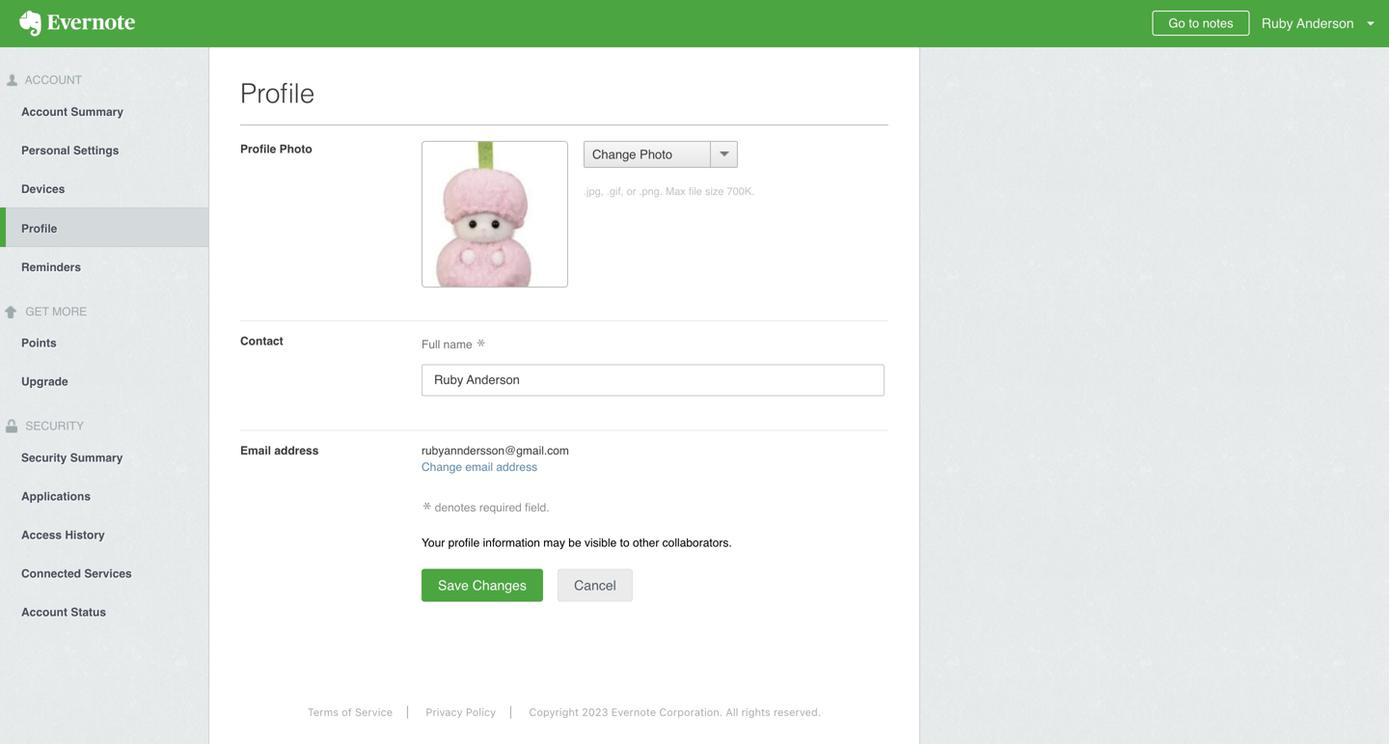 Task type: describe. For each thing, give the bounding box(es) containing it.
email
[[465, 460, 493, 474]]

history
[[65, 528, 105, 542]]

photo for change photo
[[640, 147, 673, 162]]

evernote
[[611, 706, 656, 718]]

personal settings
[[21, 144, 119, 157]]

other
[[633, 536, 659, 549]]

email address
[[240, 444, 319, 457]]

rubyanndersson@gmail.com change email address
[[422, 444, 569, 474]]

change email address link
[[422, 460, 538, 474]]

.jpg, .gif, or .png. max file size 700k.
[[584, 185, 755, 197]]

field.
[[525, 501, 550, 514]]

max
[[666, 185, 686, 197]]

account status link
[[0, 592, 208, 631]]

profile for profile photo
[[240, 142, 276, 156]]

account summary
[[21, 105, 124, 119]]

email
[[240, 444, 271, 457]]

status
[[71, 605, 106, 619]]

2023
[[582, 706, 608, 718]]

contact
[[240, 334, 283, 348]]

personal
[[21, 144, 70, 157]]

settings
[[73, 144, 119, 157]]

security for security summary
[[21, 451, 67, 465]]

upgrade
[[21, 375, 68, 389]]

service
[[355, 706, 393, 718]]

information
[[483, 536, 540, 549]]

profile
[[448, 536, 480, 549]]

.jpg,
[[584, 185, 604, 197]]

security summary
[[21, 451, 123, 465]]

full name
[[422, 338, 476, 351]]

full
[[422, 338, 440, 351]]

access history
[[21, 528, 105, 542]]

privacy policy link
[[411, 706, 512, 718]]

0 horizontal spatial to
[[620, 536, 630, 549]]

size
[[705, 185, 724, 197]]

more
[[52, 305, 87, 318]]

terms of service
[[308, 706, 393, 718]]

Full name text field
[[422, 364, 885, 396]]

points
[[21, 336, 57, 350]]

go to notes link
[[1153, 11, 1250, 36]]

file
[[689, 185, 702, 197]]

summary for security summary
[[70, 451, 123, 465]]

address inside the rubyanndersson@gmail.com change email address
[[496, 460, 538, 474]]

account status
[[21, 605, 106, 619]]

700k.
[[727, 185, 755, 197]]

profile photo
[[240, 142, 312, 156]]

policy
[[466, 706, 496, 718]]

collaborators.
[[663, 536, 732, 549]]

account summary link
[[0, 91, 208, 130]]

personal settings link
[[0, 130, 208, 169]]

anderson
[[1297, 15, 1355, 31]]

access history link
[[0, 515, 208, 553]]

ruby anderson
[[1262, 15, 1355, 31]]

rights
[[742, 706, 771, 718]]

privacy policy
[[426, 706, 496, 718]]



Task type: locate. For each thing, give the bounding box(es) containing it.
1 horizontal spatial to
[[1189, 16, 1200, 30]]

1 horizontal spatial address
[[496, 460, 538, 474]]

0 vertical spatial address
[[274, 444, 319, 457]]

1 horizontal spatial photo
[[640, 147, 673, 162]]

address down rubyanndersson@gmail.com
[[496, 460, 538, 474]]

get
[[25, 305, 49, 318]]

account for account status
[[21, 605, 68, 619]]

summary up applications link
[[70, 451, 123, 465]]

change
[[593, 147, 636, 162], [422, 460, 462, 474]]

terms of service link
[[293, 706, 408, 718]]

may
[[544, 536, 565, 549]]

photo
[[280, 142, 312, 156], [640, 147, 673, 162]]

2 vertical spatial profile
[[21, 222, 57, 235]]

summary
[[71, 105, 124, 119], [70, 451, 123, 465]]

1 vertical spatial change
[[422, 460, 462, 474]]

security up applications
[[21, 451, 67, 465]]

terms
[[308, 706, 339, 718]]

0 vertical spatial profile
[[240, 78, 315, 109]]

go
[[1169, 16, 1186, 30]]

your
[[422, 536, 445, 549]]

account for account
[[22, 73, 82, 87]]

upgrade link
[[0, 361, 208, 400]]

summary inside account summary link
[[71, 105, 124, 119]]

profile link
[[6, 207, 208, 247]]

be
[[569, 536, 582, 549]]

to
[[1189, 16, 1200, 30], [620, 536, 630, 549]]

all
[[726, 706, 739, 718]]

.png.
[[639, 185, 663, 197]]

1 vertical spatial profile
[[240, 142, 276, 156]]

name
[[444, 338, 473, 351]]

applications
[[21, 490, 91, 503]]

visible
[[585, 536, 617, 549]]

0 vertical spatial security
[[22, 419, 84, 433]]

or
[[627, 185, 636, 197]]

connected services
[[21, 567, 132, 580]]

summary inside security summary link
[[70, 451, 123, 465]]

notes
[[1203, 16, 1234, 30]]

profile for profile link
[[21, 222, 57, 235]]

0 vertical spatial account
[[22, 73, 82, 87]]

change inside the rubyanndersson@gmail.com change email address
[[422, 460, 462, 474]]

1 horizontal spatial change
[[593, 147, 636, 162]]

0 vertical spatial to
[[1189, 16, 1200, 30]]

corporation.
[[659, 706, 723, 718]]

1 vertical spatial summary
[[70, 451, 123, 465]]

connected services link
[[0, 553, 208, 592]]

evernote image
[[0, 11, 154, 37]]

account up account summary
[[22, 73, 82, 87]]

ruby
[[1262, 15, 1294, 31]]

to right go
[[1189, 16, 1200, 30]]

summary up personal settings link
[[71, 105, 124, 119]]

applications link
[[0, 476, 208, 515]]

0 vertical spatial summary
[[71, 105, 124, 119]]

account
[[22, 73, 82, 87], [21, 105, 68, 119], [21, 605, 68, 619]]

to left other
[[620, 536, 630, 549]]

photo for profile photo
[[280, 142, 312, 156]]

profile
[[240, 78, 315, 109], [240, 142, 276, 156], [21, 222, 57, 235]]

change up .gif,
[[593, 147, 636, 162]]

rubyanndersson@gmail.com
[[422, 444, 569, 457]]

.gif,
[[607, 185, 624, 197]]

0 horizontal spatial address
[[274, 444, 319, 457]]

points link
[[0, 323, 208, 361]]

0 horizontal spatial change
[[422, 460, 462, 474]]

access
[[21, 528, 62, 542]]

devices
[[21, 182, 65, 196]]

1 vertical spatial to
[[620, 536, 630, 549]]

reminders
[[21, 260, 81, 274]]

security
[[22, 419, 84, 433], [21, 451, 67, 465]]

0 vertical spatial change
[[593, 147, 636, 162]]

connected
[[21, 567, 81, 580]]

None submit
[[422, 569, 543, 602], [558, 569, 633, 602], [422, 569, 543, 602], [558, 569, 633, 602]]

1 vertical spatial security
[[21, 451, 67, 465]]

denotes required field.
[[432, 501, 550, 514]]

change photo
[[593, 147, 673, 162]]

services
[[84, 567, 132, 580]]

1 vertical spatial account
[[21, 105, 68, 119]]

account up personal
[[21, 105, 68, 119]]

address
[[274, 444, 319, 457], [496, 460, 538, 474]]

required
[[479, 501, 522, 514]]

account down connected
[[21, 605, 68, 619]]

0 horizontal spatial photo
[[280, 142, 312, 156]]

1 vertical spatial address
[[496, 460, 538, 474]]

summary for account summary
[[71, 105, 124, 119]]

security for security
[[22, 419, 84, 433]]

reserved.
[[774, 706, 821, 718]]

reminders link
[[0, 247, 208, 285]]

security summary link
[[0, 438, 208, 476]]

of
[[342, 706, 352, 718]]

evernote link
[[0, 0, 154, 47]]

devices link
[[0, 169, 208, 207]]

get more
[[22, 305, 87, 318]]

change left the "email"
[[422, 460, 462, 474]]

copyright 2023 evernote corporation. all rights reserved.
[[529, 706, 821, 718]]

2 vertical spatial account
[[21, 605, 68, 619]]

denotes
[[435, 501, 476, 514]]

your profile information may be visible to other collaborators.
[[422, 536, 732, 549]]

security up security summary
[[22, 419, 84, 433]]

ruby anderson link
[[1257, 0, 1390, 47]]

privacy
[[426, 706, 463, 718]]

account for account summary
[[21, 105, 68, 119]]

go to notes
[[1169, 16, 1234, 30]]

copyright
[[529, 706, 579, 718]]

address right email
[[274, 444, 319, 457]]



Task type: vqa. For each thing, say whether or not it's contained in the screenshot.
Terms of Service at bottom left
yes



